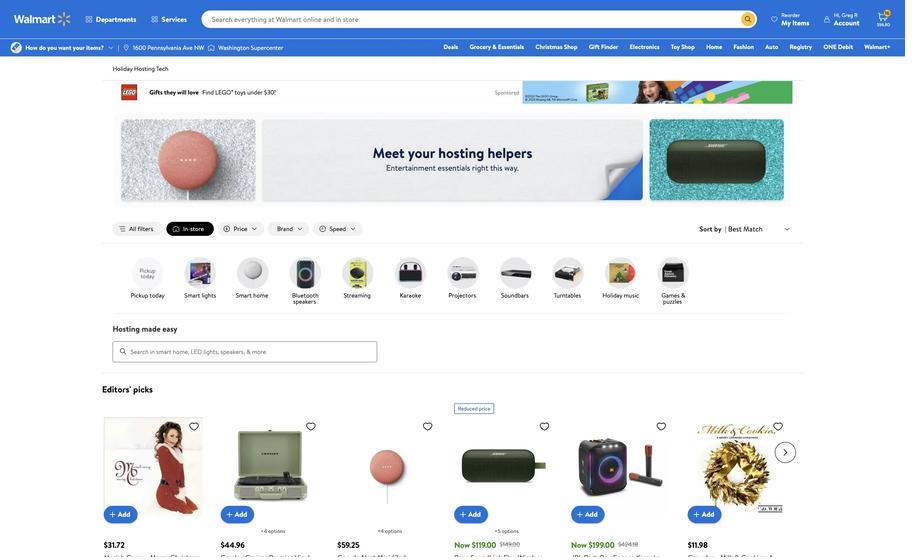 Task type: locate. For each thing, give the bounding box(es) containing it.
now $119.00 $149.00
[[454, 540, 520, 551]]

mariah carey - merry christmas [deluxe anniversary edition] - vinyl image
[[104, 418, 203, 517]]

add to favorites list, crowder - milk & cookies: a merry crowder christmas - cd image
[[773, 421, 784, 432]]

way.
[[505, 162, 519, 173]]

add to cart image up now $199.00 $424.18
[[575, 510, 585, 520]]

smart
[[184, 291, 200, 300], [236, 291, 252, 300]]

 image
[[208, 43, 215, 52]]

product group
[[104, 400, 208, 558], [221, 400, 325, 558], [338, 400, 442, 558], [454, 400, 559, 558], [571, 400, 676, 558], [688, 400, 793, 558]]

add to cart image
[[107, 510, 118, 520], [224, 510, 235, 520], [575, 510, 585, 520], [692, 510, 702, 520]]

& for essentials
[[493, 43, 497, 51]]

holiday for holiday music
[[603, 291, 623, 300]]

2 now from the left
[[571, 540, 587, 551]]

add button up '$119.00'
[[454, 506, 488, 524]]

0 horizontal spatial now
[[454, 540, 470, 551]]

in-
[[183, 225, 190, 234]]

add up '$119.00'
[[468, 510, 481, 520]]

 image
[[11, 42, 22, 53], [123, 44, 130, 51]]

2 options from the left
[[385, 528, 402, 535]]

add up $199.00
[[585, 510, 598, 520]]

+4 options
[[261, 528, 285, 535], [378, 528, 402, 535]]

one debit link
[[820, 42, 857, 52]]

0 horizontal spatial +4
[[261, 528, 267, 535]]

hosting left tech
[[134, 64, 155, 73]]

| left 1600
[[118, 43, 119, 52]]

1 vertical spatial holiday
[[603, 291, 623, 300]]

price
[[479, 405, 491, 413]]

all
[[129, 225, 136, 234]]

2 add button from the left
[[221, 506, 254, 524]]

product group containing now $199.00
[[571, 400, 676, 558]]

+5
[[495, 528, 501, 535]]

+4 for $44.96
[[261, 528, 267, 535]]

your
[[73, 43, 85, 52], [408, 143, 435, 162]]

Walmart Site-Wide search field
[[201, 11, 757, 28]]

shop for christmas shop
[[564, 43, 578, 51]]

bluetooth speakers
[[292, 291, 319, 306]]

2 +4 from the left
[[378, 528, 384, 535]]

bluetooth speakers link
[[283, 258, 328, 307]]

1 horizontal spatial holiday
[[603, 291, 623, 300]]

ave
[[183, 43, 193, 52]]

options for $44.96
[[268, 528, 285, 535]]

supercenter
[[251, 43, 284, 52]]

add button up $199.00
[[571, 506, 605, 524]]

meet
[[373, 143, 405, 162]]

3 options from the left
[[502, 528, 519, 535]]

shop right toy
[[682, 43, 695, 51]]

& inside the games & puzzles
[[681, 291, 685, 300]]

2 horizontal spatial options
[[502, 528, 519, 535]]

4 add to cart image from the left
[[692, 510, 702, 520]]

0 horizontal spatial &
[[493, 43, 497, 51]]

shop
[[564, 43, 578, 51], [682, 43, 695, 51]]

1 add button from the left
[[104, 506, 137, 524]]

Hosting made easy search field
[[102, 324, 803, 363]]

add to cart image up $44.96
[[224, 510, 235, 520]]

today
[[150, 291, 165, 300]]

your right "meet"
[[408, 143, 435, 162]]

smart home image
[[237, 258, 269, 289]]

shop right christmas
[[564, 43, 578, 51]]

2 smart from the left
[[236, 291, 252, 300]]

5 product group from the left
[[571, 400, 676, 558]]

1 +4 from the left
[[261, 528, 267, 535]]

add to cart image up $11.98
[[692, 510, 702, 520]]

karaoke
[[400, 291, 421, 300]]

0 horizontal spatial holiday
[[113, 64, 133, 73]]

one
[[824, 43, 837, 51]]

walmart+
[[865, 43, 891, 51]]

add to favorites list, mariah carey - merry christmas [deluxe anniversary edition] - vinyl image
[[189, 421, 199, 432]]

walmart+ link
[[861, 42, 895, 52]]

$119.00
[[472, 540, 496, 551]]

best match
[[729, 224, 763, 234]]

hosting inside search box
[[113, 324, 140, 335]]

product group containing $59.25
[[338, 400, 442, 558]]

now $199.00 $424.18
[[571, 540, 638, 551]]

 image left 1600
[[123, 44, 130, 51]]

in-store button
[[166, 222, 214, 236]]

auto link
[[762, 42, 783, 52]]

entertainment
[[386, 162, 436, 173]]

add button up $44.96
[[221, 506, 254, 524]]

crowder - milk & cookies: a merry crowder christmas - cd image
[[688, 418, 787, 517]]

5 add button from the left
[[688, 506, 722, 524]]

1600
[[133, 43, 146, 52]]

reduced price
[[458, 405, 491, 413]]

add to cart image up $31.72
[[107, 510, 118, 520]]

0 vertical spatial &
[[493, 43, 497, 51]]

$424.18
[[618, 541, 638, 550]]

registry link
[[786, 42, 816, 52]]

0 vertical spatial holiday
[[113, 64, 133, 73]]

now left '$119.00'
[[454, 540, 470, 551]]

shop for toy shop
[[682, 43, 695, 51]]

2 add to cart image from the left
[[224, 510, 235, 520]]

projectors
[[449, 291, 478, 300]]

1 horizontal spatial |
[[725, 224, 727, 234]]

auto
[[766, 43, 779, 51]]

1 product group from the left
[[104, 400, 208, 558]]

0 horizontal spatial smart
[[184, 291, 200, 300]]

4 add button from the left
[[571, 506, 605, 524]]

easy
[[163, 324, 177, 335]]

holiday left the music at bottom right
[[603, 291, 623, 300]]

1 +4 options from the left
[[261, 528, 285, 535]]

1 vertical spatial hosting
[[113, 324, 140, 335]]

do
[[39, 43, 46, 52]]

4 product group from the left
[[454, 400, 559, 558]]

turntables image
[[553, 258, 584, 289]]

turntables
[[554, 291, 583, 300]]

projectors link
[[440, 258, 486, 301]]

now
[[454, 540, 470, 551], [571, 540, 587, 551]]

hosting up search icon
[[113, 324, 140, 335]]

0 horizontal spatial |
[[118, 43, 119, 52]]

your right want
[[73, 43, 85, 52]]

product group containing $11.98
[[688, 400, 793, 558]]

helpers
[[488, 143, 533, 162]]

turntables link
[[546, 258, 591, 301]]

holiday left tech
[[113, 64, 133, 73]]

1 horizontal spatial &
[[681, 291, 685, 300]]

add up $31.72
[[118, 510, 130, 520]]

streaming link
[[335, 258, 381, 301]]

deals
[[444, 43, 458, 51]]

next slide for editors' picks  list image
[[775, 442, 796, 463]]

smart home link
[[230, 258, 276, 301]]

1 vertical spatial &
[[681, 291, 685, 300]]

1 vertical spatial your
[[408, 143, 435, 162]]

right
[[472, 162, 489, 173]]

1 horizontal spatial +4
[[378, 528, 384, 535]]

soundbars
[[501, 291, 530, 300]]

0 vertical spatial your
[[73, 43, 85, 52]]

essentials
[[498, 43, 524, 51]]

1 smart from the left
[[184, 291, 200, 300]]

2 +4 options from the left
[[378, 528, 402, 535]]

&
[[493, 43, 497, 51], [681, 291, 685, 300]]

smart left lights
[[184, 291, 200, 300]]

1 vertical spatial |
[[725, 224, 727, 234]]

5 add from the left
[[702, 510, 715, 520]]

add button up $11.98
[[688, 506, 722, 524]]

1 add from the left
[[118, 510, 130, 520]]

1 options from the left
[[268, 528, 285, 535]]

items
[[793, 18, 810, 27]]

fashion link
[[730, 42, 758, 52]]

items?
[[86, 43, 104, 52]]

holiday music link
[[598, 258, 644, 301]]

add up $11.98
[[702, 510, 715, 520]]

brand button
[[268, 222, 310, 236]]

1 shop from the left
[[564, 43, 578, 51]]

1 horizontal spatial shop
[[682, 43, 695, 51]]

1 horizontal spatial smart
[[236, 291, 252, 300]]

tech
[[156, 64, 168, 73]]

1 horizontal spatial +4 options
[[378, 528, 402, 535]]

holiday music image
[[605, 258, 637, 289]]

add button up $31.72
[[104, 506, 137, 524]]

Search in smart home, LED lights, speakers, & more search field
[[113, 342, 377, 363]]

| right by
[[725, 224, 727, 234]]

+4 options for $44.96
[[261, 528, 285, 535]]

puzzles
[[663, 298, 682, 306]]

add to cart image for $31.72
[[107, 510, 118, 520]]

0 horizontal spatial  image
[[11, 42, 22, 53]]

hosting made easy
[[113, 324, 177, 335]]

 image left how
[[11, 42, 22, 53]]

+5 options
[[495, 528, 519, 535]]

in-store
[[183, 225, 204, 234]]

toy shop link
[[667, 42, 699, 52]]

washington supercenter
[[218, 43, 284, 52]]

0 horizontal spatial +4 options
[[261, 528, 285, 535]]

registry
[[790, 43, 812, 51]]

options for $59.25
[[385, 528, 402, 535]]

1 horizontal spatial your
[[408, 143, 435, 162]]

 image for how
[[11, 42, 22, 53]]

1 add to cart image from the left
[[107, 510, 118, 520]]

& right "grocery"
[[493, 43, 497, 51]]

1 horizontal spatial now
[[571, 540, 587, 551]]

3 add to cart image from the left
[[575, 510, 585, 520]]

$31.72
[[104, 540, 125, 551]]

brand
[[277, 225, 293, 234]]

pickup today image
[[132, 258, 163, 289]]

3 add button from the left
[[454, 506, 488, 524]]

0 horizontal spatial options
[[268, 528, 285, 535]]

electronics
[[630, 43, 660, 51]]

google nest mini (2nd generation) - coral image
[[338, 418, 437, 517]]

1 horizontal spatial options
[[385, 528, 402, 535]]

add up $44.96
[[235, 510, 247, 520]]

2 shop from the left
[[682, 43, 695, 51]]

karaoke link
[[388, 258, 433, 301]]

services
[[162, 14, 187, 24]]

3 product group from the left
[[338, 400, 442, 558]]

pickup today link
[[125, 258, 170, 301]]

1 now from the left
[[454, 540, 470, 551]]

pickup today
[[131, 291, 165, 300]]

1 horizontal spatial  image
[[123, 44, 130, 51]]

+4
[[261, 528, 267, 535], [378, 528, 384, 535]]

gift
[[589, 43, 600, 51]]

now left $199.00
[[571, 540, 587, 551]]

grocery & essentials link
[[466, 42, 528, 52]]

smart left home
[[236, 291, 252, 300]]

search image
[[120, 348, 127, 356]]

tech upgrades for hosting. hosting helpers. smart home devices, right this way. shop now image
[[114, 112, 791, 207]]

add button for $11.98
[[688, 506, 722, 524]]

price button
[[217, 222, 264, 236]]

2 product group from the left
[[221, 400, 325, 558]]

2 add from the left
[[235, 510, 247, 520]]

0 horizontal spatial shop
[[564, 43, 578, 51]]

add to cart image
[[458, 510, 468, 520]]

& right games
[[681, 291, 685, 300]]

now for now $119.00
[[454, 540, 470, 551]]

6 product group from the left
[[688, 400, 793, 558]]

holiday
[[113, 64, 133, 73], [603, 291, 623, 300]]



Task type: vqa. For each thing, say whether or not it's contained in the screenshot.
bottommost i
no



Task type: describe. For each thing, give the bounding box(es) containing it.
christmas shop
[[536, 43, 578, 51]]

add to favorites list, google nest mini (2nd generation) - coral image
[[423, 421, 433, 432]]

filters
[[138, 225, 153, 234]]

pickup
[[131, 291, 148, 300]]

streaming image
[[342, 258, 374, 289]]

pennsylvania
[[147, 43, 181, 52]]

hi, greg r account
[[834, 11, 860, 27]]

add to favorites list, crosley cruiser premier vinyl record player with speakers and wireless bluetooth - audio turntables image
[[306, 421, 316, 432]]

3 add from the left
[[468, 510, 481, 520]]

my
[[782, 18, 791, 27]]

made
[[142, 324, 161, 335]]

sort and filter section element
[[102, 215, 803, 243]]

music
[[624, 291, 639, 300]]

 image for 1600
[[123, 44, 130, 51]]

christmas shop link
[[532, 42, 582, 52]]

product group containing $44.96
[[221, 400, 325, 558]]

bluetooth
[[292, 291, 319, 300]]

karaoke image
[[395, 258, 426, 289]]

this
[[490, 162, 503, 173]]

16
[[885, 9, 890, 17]]

add to favorites list, jbl partybox encore karaoke party speaker image
[[656, 421, 667, 432]]

add to cart image for +4 options
[[224, 510, 235, 520]]

add button for +4 options
[[221, 506, 254, 524]]

lights
[[202, 291, 216, 300]]

reorder
[[782, 11, 800, 19]]

finder
[[601, 43, 619, 51]]

$44.96
[[221, 540, 245, 551]]

smart home
[[236, 291, 270, 300]]

holiday hosting tech
[[113, 64, 168, 73]]

bose soundlink flex wireless waterproof portable bluetooth speaker, cypress green image
[[454, 418, 553, 517]]

Search search field
[[201, 11, 757, 28]]

want
[[58, 43, 71, 52]]

games & puzzles image
[[658, 258, 689, 289]]

+4 for $59.25
[[378, 528, 384, 535]]

best match button
[[727, 223, 793, 235]]

games & puzzles link
[[651, 258, 696, 307]]

product group containing $31.72
[[104, 400, 208, 558]]

$149.00
[[500, 541, 520, 550]]

reorder my items
[[782, 11, 810, 27]]

price
[[234, 225, 247, 234]]

0 vertical spatial hosting
[[134, 64, 155, 73]]

by
[[714, 224, 722, 234]]

departments button
[[78, 9, 144, 30]]

home
[[253, 291, 268, 300]]

home
[[706, 43, 722, 51]]

walmart image
[[14, 12, 71, 26]]

hi,
[[834, 11, 841, 19]]

fashion
[[734, 43, 754, 51]]

sponsored
[[495, 89, 519, 96]]

home link
[[702, 42, 726, 52]]

electronics link
[[626, 42, 664, 52]]

soundbars link
[[493, 258, 539, 301]]

add for $11.98
[[702, 510, 715, 520]]

r
[[855, 11, 858, 19]]

0 horizontal spatial your
[[73, 43, 85, 52]]

product group containing now $119.00
[[454, 400, 559, 558]]

now for now $199.00
[[571, 540, 587, 551]]

holiday for holiday hosting tech
[[113, 64, 133, 73]]

projectors image
[[447, 258, 479, 289]]

christmas
[[536, 43, 563, 51]]

speakers
[[293, 298, 316, 306]]

picks
[[133, 384, 153, 396]]

one debit
[[824, 43, 853, 51]]

smart lights image
[[185, 258, 216, 289]]

smart for smart home
[[236, 291, 252, 300]]

gift finder
[[589, 43, 619, 51]]

jbl partybox encore karaoke party speaker image
[[571, 418, 670, 517]]

store
[[190, 225, 204, 234]]

games
[[662, 291, 680, 300]]

editors'
[[102, 384, 131, 396]]

your inside meet your hosting helpers entertainment essentials right this way.
[[408, 143, 435, 162]]

sort
[[700, 224, 713, 234]]

all filters button
[[113, 222, 163, 236]]

& for puzzles
[[681, 291, 685, 300]]

sort by |
[[700, 224, 727, 234]]

speed
[[330, 225, 346, 234]]

add for $31.72
[[118, 510, 130, 520]]

smart lights
[[184, 291, 216, 300]]

grocery
[[470, 43, 491, 51]]

$11.98
[[688, 540, 708, 551]]

4 add from the left
[[585, 510, 598, 520]]

account
[[834, 18, 860, 27]]

debit
[[838, 43, 853, 51]]

meet your hosting helpers entertainment essentials right this way.
[[373, 143, 533, 173]]

bluetooth speakers image
[[290, 258, 321, 289]]

search icon image
[[745, 16, 752, 23]]

crosley cruiser premier vinyl record player with speakers and wireless bluetooth - audio turntables image
[[221, 418, 320, 517]]

you
[[47, 43, 57, 52]]

departments
[[96, 14, 136, 24]]

$96.80
[[877, 21, 890, 28]]

smart for smart lights
[[184, 291, 200, 300]]

services button
[[144, 9, 194, 30]]

add for +4 options
[[235, 510, 247, 520]]

add button for $31.72
[[104, 506, 137, 524]]

0 vertical spatial |
[[118, 43, 119, 52]]

+4 options for $59.25
[[378, 528, 402, 535]]

deals link
[[440, 42, 462, 52]]

how
[[25, 43, 38, 52]]

nw
[[194, 43, 204, 52]]

speed button
[[313, 222, 363, 236]]

smart lights link
[[177, 258, 223, 301]]

add to favorites list, bose soundlink flex wireless waterproof portable bluetooth speaker, cypress green image
[[539, 421, 550, 432]]

1600 pennsylvania ave nw
[[133, 43, 204, 52]]

add to cart image for $11.98
[[692, 510, 702, 520]]

gift finder link
[[585, 42, 623, 52]]

soundbars image
[[500, 258, 532, 289]]

| inside sort and filter section element
[[725, 224, 727, 234]]

how do you want your items?
[[25, 43, 104, 52]]



